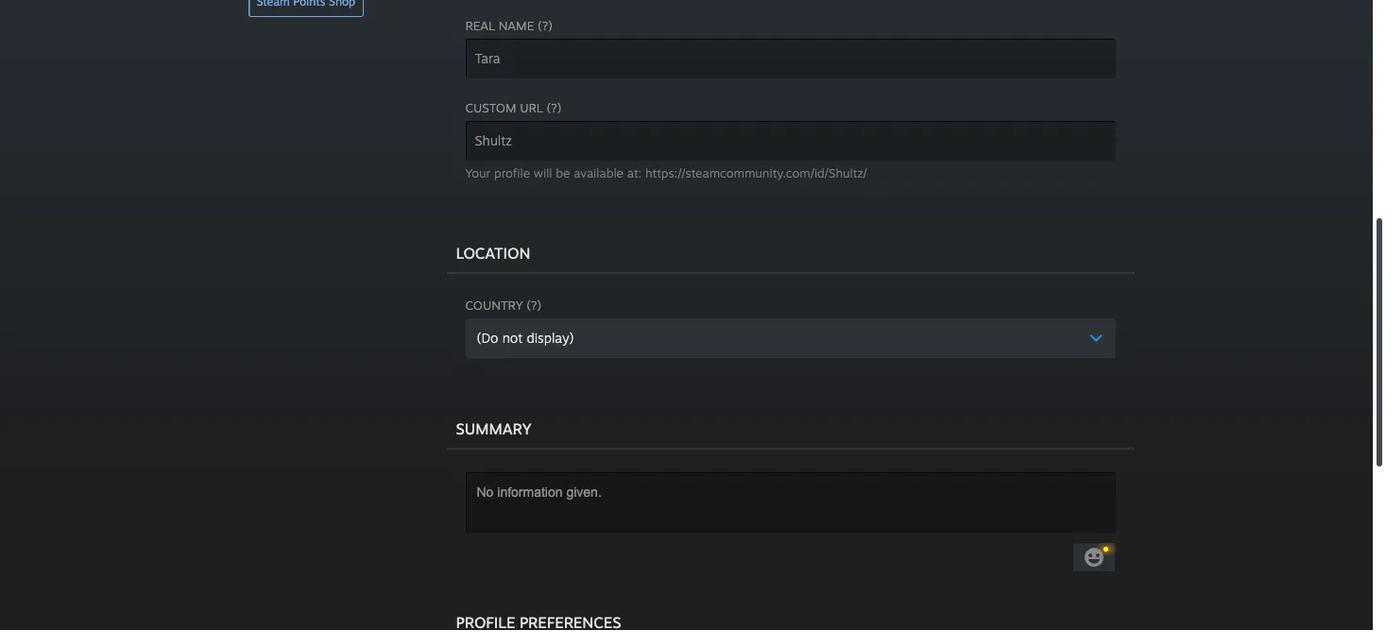 Task type: describe. For each thing, give the bounding box(es) containing it.
not
[[502, 330, 523, 346]]

summary
[[456, 420, 531, 438]]

(?) for custom url (?)
[[547, 100, 562, 115]]

https://steamcommunity.com/id/shultz/
[[645, 165, 867, 180]]

name
[[499, 18, 534, 33]]

country
[[465, 298, 523, 313]]

custom
[[465, 100, 516, 115]]

(do not display)
[[477, 330, 574, 346]]

custom url (?)
[[465, 100, 562, 115]]

available
[[574, 165, 624, 180]]

your profile will be available at: https://steamcommunity.com/id/shultz/
[[465, 165, 867, 180]]

profile
[[494, 165, 530, 180]]

your
[[465, 165, 491, 180]]

location
[[456, 244, 530, 263]]

No information given. text field
[[465, 472, 1115, 533]]

country (?)
[[465, 298, 541, 313]]

at:
[[627, 165, 642, 180]]

display)
[[527, 330, 574, 346]]



Task type: vqa. For each thing, say whether or not it's contained in the screenshot.
https://steamcommunity.com/id/Shultz/
yes



Task type: locate. For each thing, give the bounding box(es) containing it.
(?) right name
[[538, 18, 553, 33]]

real name (?)
[[465, 18, 553, 33]]

url
[[520, 100, 543, 115]]

(?) up (do not display)
[[527, 298, 541, 313]]

(?)
[[538, 18, 553, 33], [547, 100, 562, 115], [527, 298, 541, 313]]

None text field
[[465, 39, 1115, 78], [465, 121, 1115, 161], [465, 39, 1115, 78], [465, 121, 1115, 161]]

will
[[534, 165, 552, 180]]

0 vertical spatial (?)
[[538, 18, 553, 33]]

be
[[556, 165, 570, 180]]

2 vertical spatial (?)
[[527, 298, 541, 313]]

real
[[465, 18, 495, 33]]

(?) right url
[[547, 100, 562, 115]]

(do
[[477, 330, 498, 346]]

1 vertical spatial (?)
[[547, 100, 562, 115]]

(?) for real name (?)
[[538, 18, 553, 33]]



